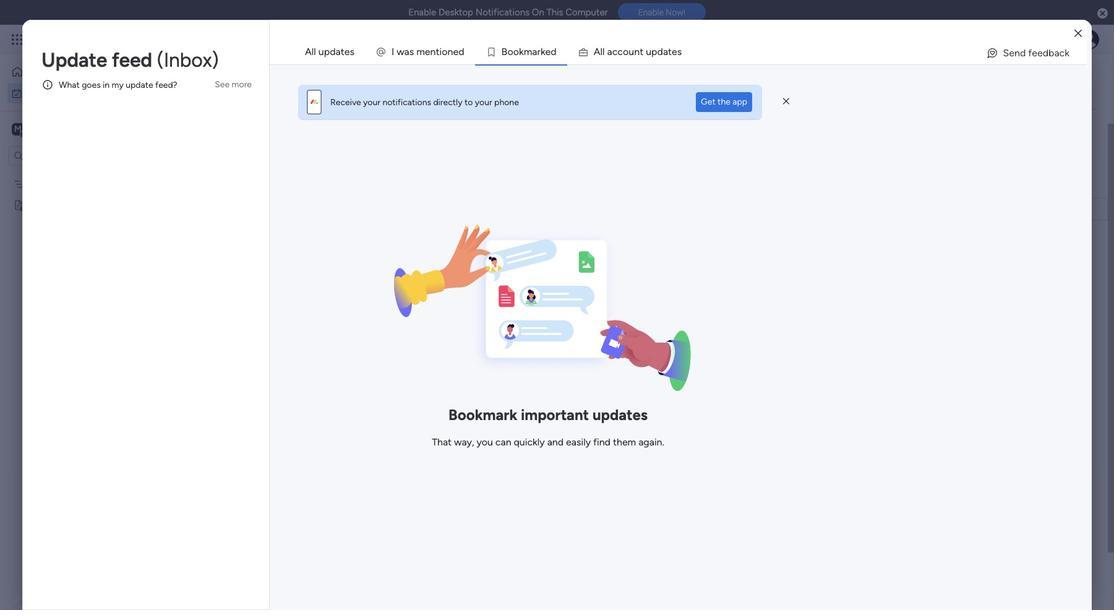 Task type: locate. For each thing, give the bounding box(es) containing it.
2 m from the left
[[524, 46, 532, 58]]

0 up the without a date /
[[248, 383, 253, 394]]

my left 'work'
[[27, 88, 39, 98]]

2 horizontal spatial d
[[658, 46, 663, 58]]

s
[[410, 46, 414, 58], [678, 46, 682, 58]]

private board image
[[13, 199, 25, 211]]

0 horizontal spatial m
[[417, 46, 425, 58]]

1 horizontal spatial s
[[678, 46, 682, 58]]

1 horizontal spatial enable
[[638, 8, 664, 17]]

0 horizontal spatial d
[[459, 46, 465, 58]]

3 e from the left
[[546, 46, 551, 58]]

n left p
[[634, 46, 640, 58]]

0 vertical spatial items
[[263, 249, 284, 260]]

all
[[305, 46, 316, 58]]

n right i
[[448, 46, 453, 58]]

s right w
[[410, 46, 414, 58]]

3 d from the left
[[658, 46, 663, 58]]

0 up this week /
[[255, 249, 261, 260]]

find
[[594, 436, 611, 448]]

1 horizontal spatial your
[[475, 97, 492, 107]]

my work
[[27, 88, 60, 98]]

d right i
[[459, 46, 465, 58]]

1 vertical spatial updates
[[593, 406, 648, 424]]

a right a
[[607, 46, 612, 58]]

0 horizontal spatial enable
[[409, 7, 436, 18]]

d
[[459, 46, 465, 58], [551, 46, 557, 58], [658, 46, 663, 58]]

week for this
[[234, 290, 263, 306]]

get the app button
[[696, 92, 753, 112]]

m
[[417, 46, 425, 58], [524, 46, 532, 58]]

n left i
[[430, 46, 436, 58]]

d right 'r'
[[551, 46, 557, 58]]

b
[[502, 46, 508, 58]]

enable left now!
[[638, 8, 664, 17]]

0 horizontal spatial k
[[519, 46, 524, 58]]

4 e from the left
[[672, 46, 678, 58]]

my left see
[[186, 72, 214, 100]]

home button
[[7, 62, 133, 82]]

2 t from the left
[[640, 46, 644, 58]]

t right w
[[436, 46, 440, 58]]

0 horizontal spatial t
[[436, 46, 440, 58]]

date
[[266, 424, 292, 439]]

m for a
[[524, 46, 532, 58]]

list box
[[0, 171, 158, 382]]

1 d from the left
[[459, 46, 465, 58]]

1 t from the left
[[436, 46, 440, 58]]

your right receive
[[363, 97, 381, 107]]

what goes in my update feed?
[[59, 80, 177, 90]]

this up next at the bottom left
[[209, 290, 231, 306]]

o left 'r'
[[508, 46, 513, 58]]

that
[[432, 436, 452, 448]]

t right p
[[668, 46, 672, 58]]

u left p
[[629, 46, 634, 58]]

e
[[425, 46, 430, 58], [453, 46, 459, 58], [546, 46, 551, 58], [672, 46, 678, 58]]

o
[[442, 46, 448, 58], [508, 46, 513, 58], [513, 46, 519, 58], [623, 46, 629, 58]]

0 horizontal spatial this
[[209, 290, 231, 306]]

o down the desktop
[[442, 46, 448, 58]]

all updates
[[305, 46, 355, 58]]

a right i at the left top
[[404, 46, 410, 58]]

u down enable now! button
[[646, 46, 652, 58]]

0 horizontal spatial your
[[363, 97, 381, 107]]

enable now!
[[638, 8, 686, 17]]

enable desktop notifications on this computer
[[409, 7, 608, 18]]

week for next
[[236, 335, 265, 350]]

1 horizontal spatial this
[[547, 7, 564, 18]]

week up next week /
[[234, 290, 263, 306]]

2 horizontal spatial t
[[668, 46, 672, 58]]

t
[[436, 46, 440, 58], [640, 46, 644, 58], [668, 46, 672, 58]]

2 l from the left
[[603, 46, 605, 58]]

e right i
[[453, 46, 459, 58]]

updates right all
[[319, 46, 355, 58]]

m left i
[[417, 46, 425, 58]]

1 horizontal spatial d
[[551, 46, 557, 58]]

o right b
[[513, 46, 519, 58]]

to
[[465, 97, 473, 107]]

s right p
[[678, 46, 682, 58]]

0 vertical spatial 0
[[255, 249, 261, 260]]

0 items up this week /
[[255, 249, 284, 260]]

l right a
[[603, 46, 605, 58]]

None search field
[[183, 124, 299, 144]]

updates up them
[[593, 406, 648, 424]]

0 horizontal spatial s
[[410, 46, 414, 58]]

3 n from the left
[[634, 46, 640, 58]]

0
[[255, 249, 261, 260], [248, 383, 253, 394]]

get the app
[[701, 97, 748, 107]]

1 u from the left
[[629, 46, 634, 58]]

/ up next week /
[[266, 290, 272, 306]]

on
[[532, 7, 544, 18]]

c
[[612, 46, 618, 58], [618, 46, 623, 58]]

updates
[[319, 46, 355, 58], [593, 406, 648, 424]]

tab list containing all updates
[[295, 40, 1087, 64]]

1 your from the left
[[363, 97, 381, 107]]

l down the computer
[[601, 46, 603, 58]]

work
[[219, 72, 269, 100]]

week right next at the bottom left
[[236, 335, 265, 350]]

1 horizontal spatial k
[[541, 46, 546, 58]]

e right 'r'
[[546, 46, 551, 58]]

items
[[263, 249, 284, 260], [256, 383, 277, 394]]

0 vertical spatial updates
[[319, 46, 355, 58]]

0 horizontal spatial 0
[[248, 383, 253, 394]]

phone
[[495, 97, 519, 107]]

/ right next at the bottom left
[[268, 335, 274, 350]]

0 items
[[255, 249, 284, 260], [248, 383, 277, 394]]

t left p
[[640, 46, 644, 58]]

1 c from the left
[[612, 46, 618, 58]]

notifications
[[476, 7, 530, 18]]

send
[[1003, 47, 1026, 59]]

0 vertical spatial 0 items
[[255, 249, 284, 260]]

again.
[[639, 436, 665, 448]]

this week /
[[209, 290, 274, 306]]

0 horizontal spatial updates
[[319, 46, 355, 58]]

1 horizontal spatial my
[[186, 72, 214, 100]]

e right p
[[672, 46, 678, 58]]

this
[[547, 7, 564, 18], [209, 290, 231, 306]]

r
[[537, 46, 541, 58]]

quickly
[[514, 436, 545, 448]]

d down enable now! button
[[658, 46, 663, 58]]

feed?
[[155, 80, 177, 90]]

0 horizontal spatial my
[[27, 88, 39, 98]]

items up this week /
[[263, 249, 284, 260]]

my inside button
[[27, 88, 39, 98]]

1 vertical spatial this
[[209, 290, 231, 306]]

1 horizontal spatial u
[[646, 46, 652, 58]]

1 vertical spatial week
[[236, 335, 265, 350]]

apps image
[[979, 33, 991, 46]]

your right to
[[475, 97, 492, 107]]

u
[[629, 46, 634, 58], [646, 46, 652, 58]]

3 o from the left
[[513, 46, 519, 58]]

week
[[234, 290, 263, 306], [236, 335, 265, 350]]

/
[[271, 179, 276, 194], [266, 290, 272, 306], [268, 335, 274, 350], [295, 424, 301, 439]]

work
[[41, 88, 60, 98]]

l
[[601, 46, 603, 58], [603, 46, 605, 58]]

d for a l l a c c o u n t u p d a t e s
[[658, 46, 663, 58]]

notifications
[[383, 97, 431, 107]]

m
[[14, 123, 22, 134]]

2 k from the left
[[541, 46, 546, 58]]

2 n from the left
[[448, 46, 453, 58]]

m for e
[[417, 46, 425, 58]]

i
[[392, 46, 394, 58]]

0 items up the without a date /
[[248, 383, 277, 394]]

get
[[701, 97, 716, 107]]

this right on on the left top
[[547, 7, 564, 18]]

them
[[613, 436, 636, 448]]

and
[[548, 436, 564, 448]]

0 horizontal spatial n
[[430, 46, 436, 58]]

0 vertical spatial week
[[234, 290, 263, 306]]

computer
[[566, 7, 608, 18]]

enable inside enable now! button
[[638, 8, 664, 17]]

enable
[[409, 7, 436, 18], [638, 8, 664, 17]]

update feed (inbox)
[[41, 48, 219, 72]]

next week /
[[209, 335, 277, 350]]

2 horizontal spatial n
[[634, 46, 640, 58]]

1 horizontal spatial t
[[640, 46, 644, 58]]

/ right the dates
[[271, 179, 276, 194]]

enable for enable now!
[[638, 8, 664, 17]]

a
[[404, 46, 410, 58], [532, 46, 537, 58], [607, 46, 612, 58], [663, 46, 668, 58], [255, 424, 263, 439]]

your
[[363, 97, 381, 107], [475, 97, 492, 107]]

0 horizontal spatial u
[[629, 46, 634, 58]]

k
[[519, 46, 524, 58], [541, 46, 546, 58]]

items up the without a date /
[[256, 383, 277, 394]]

1 horizontal spatial m
[[524, 46, 532, 58]]

b o o k m a r k e d
[[502, 46, 557, 58]]

1 horizontal spatial n
[[448, 46, 453, 58]]

d for i w a s m e n t i o n e d
[[459, 46, 465, 58]]

4 o from the left
[[623, 46, 629, 58]]

1 horizontal spatial updates
[[593, 406, 648, 424]]

e left i
[[425, 46, 430, 58]]

option
[[0, 173, 158, 175]]

my work
[[186, 72, 269, 100]]

easily
[[566, 436, 591, 448]]

see
[[215, 79, 230, 90]]

Search in workspace field
[[26, 149, 103, 163]]

important
[[521, 406, 589, 424]]

o left p
[[623, 46, 629, 58]]

m left 'r'
[[524, 46, 532, 58]]

enable left the desktop
[[409, 7, 436, 18]]

my
[[186, 72, 214, 100], [27, 88, 39, 98]]

1 m from the left
[[417, 46, 425, 58]]

tab list
[[295, 40, 1087, 64]]



Task type: describe. For each thing, give the bounding box(es) containing it.
past dates /
[[209, 179, 279, 194]]

a
[[594, 46, 601, 58]]

1 o from the left
[[442, 46, 448, 58]]

1 e from the left
[[425, 46, 430, 58]]

directly
[[433, 97, 463, 107]]

1 s from the left
[[410, 46, 414, 58]]

goes
[[82, 80, 101, 90]]

enable now! button
[[618, 3, 706, 22]]

2 c from the left
[[618, 46, 623, 58]]

close image
[[1075, 29, 1082, 38]]

p
[[652, 46, 658, 58]]

update
[[41, 48, 107, 72]]

/ for past dates /
[[271, 179, 276, 194]]

i
[[440, 46, 442, 58]]

the
[[718, 97, 731, 107]]

now!
[[666, 8, 686, 17]]

in
[[103, 80, 110, 90]]

what
[[59, 80, 80, 90]]

without
[[209, 424, 252, 439]]

2 o from the left
[[508, 46, 513, 58]]

select product image
[[11, 33, 24, 46]]

m button
[[9, 119, 123, 140]]

w
[[397, 46, 404, 58]]

way,
[[454, 436, 474, 448]]

that way, you can quickly and easily find them again.
[[432, 436, 665, 448]]

send feedback
[[1003, 47, 1070, 59]]

feedback
[[1029, 47, 1070, 59]]

can
[[496, 436, 512, 448]]

a l l a c c o u n t u p d a t e s
[[594, 46, 682, 58]]

receive
[[330, 97, 361, 107]]

dapulse x slim image
[[783, 96, 790, 107]]

1 k from the left
[[519, 46, 524, 58]]

updates inside all updates link
[[319, 46, 355, 58]]

lottie animation element
[[0, 485, 158, 610]]

bookmark
[[449, 406, 518, 424]]

next
[[209, 335, 233, 350]]

1 vertical spatial 0
[[248, 383, 253, 394]]

1 vertical spatial items
[[256, 383, 277, 394]]

Filter dashboard by text search field
[[183, 124, 299, 144]]

workspace image
[[12, 122, 24, 136]]

my work button
[[7, 83, 133, 103]]

see more button
[[210, 75, 257, 95]]

receive your notifications directly to your phone
[[330, 97, 519, 107]]

2 e from the left
[[453, 46, 459, 58]]

you
[[477, 436, 493, 448]]

(inbox)
[[157, 48, 219, 72]]

a left date
[[255, 424, 263, 439]]

2 u from the left
[[646, 46, 652, 58]]

/ for this week /
[[266, 290, 272, 306]]

past
[[209, 179, 233, 194]]

2 d from the left
[[551, 46, 557, 58]]

lottie animation image
[[0, 485, 158, 610]]

/ for next week /
[[268, 335, 274, 350]]

a right p
[[663, 46, 668, 58]]

send feedback button
[[981, 43, 1075, 63]]

feed
[[112, 48, 152, 72]]

my for my work
[[186, 72, 214, 100]]

more
[[232, 79, 252, 90]]

i w a s m e n t i o n e d
[[392, 46, 465, 58]]

home
[[28, 66, 52, 77]]

/ right date
[[295, 424, 301, 439]]

1 l from the left
[[601, 46, 603, 58]]

kendall parks image
[[1080, 30, 1100, 50]]

my for my work
[[27, 88, 39, 98]]

all updates link
[[295, 40, 364, 64]]

my
[[112, 80, 124, 90]]

1 n from the left
[[430, 46, 436, 58]]

1 horizontal spatial 0
[[255, 249, 261, 260]]

bookmark important updates
[[449, 406, 648, 424]]

2 s from the left
[[678, 46, 682, 58]]

3 t from the left
[[668, 46, 672, 58]]

dapulse close image
[[1098, 7, 1108, 20]]

workspace selection element
[[12, 122, 103, 138]]

0 vertical spatial this
[[547, 7, 564, 18]]

a right b
[[532, 46, 537, 58]]

dates
[[236, 179, 268, 194]]

1 vertical spatial 0 items
[[248, 383, 277, 394]]

see more
[[215, 79, 252, 90]]

update
[[126, 80, 153, 90]]

app
[[733, 97, 748, 107]]

2 your from the left
[[475, 97, 492, 107]]

without a date /
[[209, 424, 303, 439]]

enable for enable desktop notifications on this computer
[[409, 7, 436, 18]]

desktop
[[439, 7, 473, 18]]



Task type: vqa. For each thing, say whether or not it's contained in the screenshot.
the 1 icon
no



